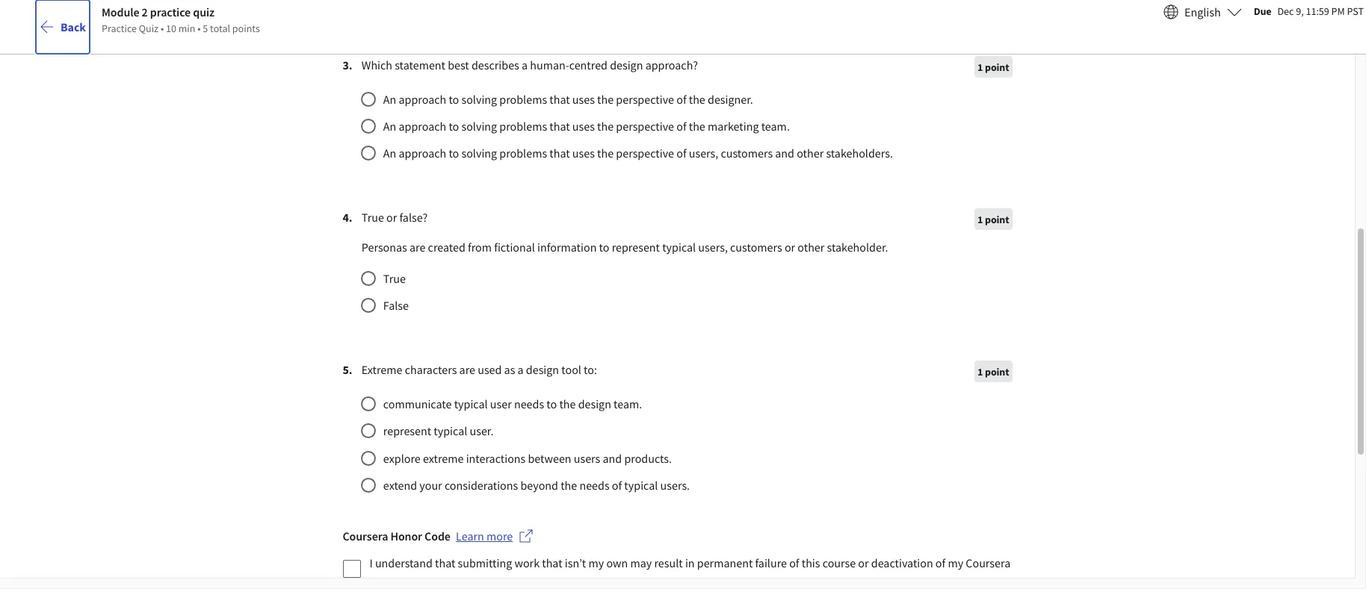 Task type: vqa. For each thing, say whether or not it's contained in the screenshot.
1 POINT
yes



Task type: locate. For each thing, give the bounding box(es) containing it.
1 perspective from the top
[[616, 92, 674, 107]]

assignment
[[431, 223, 492, 238]]

1 vertical spatial .
[[349, 210, 352, 225]]

uses up the an approach to solving problems that uses the perspective of the marketing team.
[[572, 92, 595, 107]]

2 vertical spatial quiz
[[612, 128, 670, 169]]

needs
[[514, 397, 544, 412], [580, 478, 610, 493]]

submitting
[[458, 556, 512, 571]]

2 vertical spatial .
[[349, 362, 352, 377]]

submit your assignment
[[364, 223, 492, 238]]

5 left 'total'
[[203, 21, 208, 35]]

0 vertical spatial true
[[362, 210, 384, 225]]

1 horizontal spatial quiz
[[537, 64, 556, 78]]

1 vertical spatial are
[[459, 362, 475, 377]]

or right course
[[858, 556, 869, 571]]

are down submit your assignment
[[410, 240, 426, 255]]

2 inside module 2 practice quiz practice quiz • 10 min • 5 total points
[[142, 4, 148, 19]]

1 vertical spatial 1 point
[[978, 213, 1009, 227]]

back button
[[36, 0, 90, 54]]

back
[[61, 19, 86, 34]]

0 vertical spatial 1
[[978, 60, 983, 74]]

2 . from the top
[[349, 210, 352, 225]]

. left "home" image at the top left of page
[[349, 57, 352, 72]]

3 1 point from the top
[[978, 365, 1009, 379]]

problems for an approach to solving problems that uses the perspective of users, customers and other stakeholders.
[[500, 146, 547, 161]]

human-
[[530, 57, 569, 72]]

other left stakeholders.
[[797, 146, 824, 161]]

1 uses from the top
[[572, 92, 595, 107]]

that down the an approach to solving problems that uses the perspective of the marketing team.
[[550, 146, 570, 161]]

point for explore extreme interactions between users and products.
[[985, 365, 1009, 379]]

0 vertical spatial problems
[[500, 92, 547, 107]]

0 vertical spatial your
[[405, 223, 429, 238]]

your for considerations
[[420, 478, 442, 493]]

that down human-
[[550, 92, 570, 107]]

• left 10 on the left of page
[[161, 21, 164, 35]]

dislike button
[[419, 391, 479, 418]]

0 vertical spatial perspective
[[616, 92, 674, 107]]

1 1 from the top
[[978, 60, 983, 74]]

2 vertical spatial design
[[578, 397, 611, 412]]

0 vertical spatial 1 point
[[978, 60, 1009, 74]]

2 vertical spatial perspective
[[616, 146, 674, 161]]

1 vertical spatial users,
[[698, 240, 728, 255]]

0 vertical spatial 5
[[203, 21, 208, 35]]

uses down the an approach to solving problems that uses the perspective of the marketing team.
[[572, 146, 595, 161]]

to for an approach to solving problems that uses the perspective of users, customers and other stakeholders.
[[449, 146, 459, 161]]

1 horizontal spatial are
[[459, 362, 475, 377]]

3 an from the top
[[383, 146, 396, 161]]

needs down users
[[580, 478, 610, 493]]

grade
[[407, 296, 437, 311]]

1 vertical spatial practice
[[500, 64, 535, 78]]

• right min
[[198, 21, 201, 35]]

0 vertical spatial module
[[102, 4, 139, 19]]

perspective down the an approach to solving problems that uses the perspective of the marketing team.
[[616, 146, 674, 161]]

10
[[166, 21, 176, 35]]

your down extreme
[[420, 478, 442, 493]]

permanent
[[697, 556, 753, 571]]

practice
[[102, 21, 137, 35]]

2 vertical spatial uses
[[572, 146, 595, 161]]

1 vertical spatial problems
[[500, 119, 547, 134]]

are left 'used'
[[459, 362, 475, 377]]

5 left the "extreme"
[[343, 362, 349, 377]]

0 vertical spatial a
[[522, 57, 528, 72]]

0 vertical spatial quiz
[[193, 4, 215, 19]]

3 perspective from the top
[[616, 146, 674, 161]]

0 vertical spatial an
[[383, 92, 396, 107]]

your inside practice quiz dialog
[[420, 478, 442, 493]]

module
[[102, 4, 139, 19], [458, 64, 491, 78], [364, 128, 467, 169]]

0 horizontal spatial represent
[[383, 424, 431, 439]]

1 point from the top
[[985, 60, 1009, 74]]

5
[[203, 21, 208, 35], [343, 362, 349, 377]]

0 horizontal spatial my
[[589, 556, 604, 571]]

0 vertical spatial solving
[[462, 92, 497, 107]]

1 horizontal spatial represent
[[612, 240, 660, 255]]

2 uses from the top
[[572, 119, 595, 134]]

1 for explore extreme interactions between users and products.
[[978, 365, 983, 379]]

i understand that submitting work that isn't my own may result in permanent failure of this course or deactivation of my coursera account.
[[370, 556, 1011, 589]]

0 horizontal spatial quiz
[[193, 4, 215, 19]]

1
[[978, 60, 983, 74], [978, 213, 983, 227], [978, 365, 983, 379]]

created
[[428, 240, 466, 255]]

or
[[386, 210, 397, 225], [785, 240, 795, 255], [858, 556, 869, 571]]

uses for customers
[[572, 146, 595, 161]]

2 • from the left
[[198, 21, 201, 35]]

1 vertical spatial coursera
[[966, 556, 1011, 571]]

1 point for explore extreme interactions between users and products.
[[978, 365, 1009, 379]]

that
[[550, 92, 570, 107], [550, 119, 570, 134], [550, 146, 570, 161], [435, 556, 456, 571], [542, 556, 563, 571]]

1 vertical spatial customers
[[730, 240, 782, 255]]

represent typical user.
[[383, 424, 503, 439]]

3 .
[[343, 57, 352, 72]]

that for an approach to solving problems that uses the perspective of the designer.
[[550, 92, 570, 107]]

3 uses from the top
[[572, 146, 595, 161]]

the down tool
[[559, 397, 576, 412]]

0 vertical spatial point
[[985, 60, 1009, 74]]

0 horizontal spatial 5
[[203, 21, 208, 35]]

result
[[654, 556, 683, 571]]

quiz
[[139, 21, 159, 35]]

perspective down approach?
[[616, 92, 674, 107]]

products.
[[624, 451, 672, 466]]

due dec 9, 11:59 pm pst
[[1254, 4, 1364, 18]]

of
[[677, 92, 687, 107], [677, 119, 687, 134], [677, 146, 687, 161], [612, 478, 622, 493], [789, 556, 799, 571], [936, 556, 946, 571]]

1 vertical spatial or
[[785, 240, 795, 255]]

0 horizontal spatial and
[[603, 451, 622, 466]]

0 vertical spatial team.
[[761, 119, 790, 134]]

0 vertical spatial users,
[[689, 146, 719, 161]]

group containing communicate typical user needs to the design team.
[[359, 392, 927, 495]]

0 horizontal spatial team.
[[614, 397, 642, 412]]

an for an approach to solving problems that uses the perspective of users, customers and other stakeholders.
[[383, 146, 396, 161]]

design
[[610, 57, 643, 72], [526, 362, 559, 377], [578, 397, 611, 412]]

3 solving from the top
[[462, 146, 497, 161]]

2 solving from the top
[[462, 119, 497, 134]]

1 for an approach to solving problems that uses the perspective of users, customers and other stakeholders.
[[978, 60, 983, 74]]

other left stakeholder.
[[798, 240, 825, 255]]

represent up explore
[[383, 424, 431, 439]]

the left marketing
[[689, 119, 705, 134]]

3 point from the top
[[985, 365, 1009, 379]]

1 vertical spatial an
[[383, 119, 396, 134]]

points
[[232, 21, 260, 35]]

deactivation
[[871, 556, 933, 571]]

my right the isn't
[[589, 556, 604, 571]]

true right 4 .
[[362, 210, 384, 225]]

0 vertical spatial coursera
[[343, 529, 388, 544]]

explore extreme interactions between users and products.
[[383, 451, 682, 466]]

0 vertical spatial uses
[[572, 92, 595, 107]]

solving for an approach to solving problems that uses the perspective of the designer.
[[462, 92, 497, 107]]

0 horizontal spatial coursera
[[343, 529, 388, 544]]

1 vertical spatial solving
[[462, 119, 497, 134]]

1 vertical spatial represent
[[383, 424, 431, 439]]

1 vertical spatial your
[[420, 478, 442, 493]]

0 vertical spatial needs
[[514, 397, 544, 412]]

are
[[410, 240, 426, 255], [459, 362, 475, 377]]

0 vertical spatial are
[[410, 240, 426, 255]]

2 vertical spatial solving
[[462, 146, 497, 161]]

practice down an approach to solving problems that uses the perspective of the designer.
[[496, 128, 605, 169]]

that for an approach to solving problems that uses the perspective of users, customers and other stakeholders.
[[550, 146, 570, 161]]

true
[[362, 210, 384, 225], [383, 271, 406, 286]]

solving for an approach to solving problems that uses the perspective of users, customers and other stakeholders.
[[462, 146, 497, 161]]

an
[[383, 92, 396, 107], [383, 119, 396, 134], [383, 146, 396, 161]]

0 vertical spatial module 2 practice quiz
[[458, 64, 556, 78]]

beyond
[[521, 478, 558, 493]]

to
[[449, 92, 459, 107], [449, 119, 459, 134], [449, 146, 459, 161], [599, 240, 610, 255], [547, 397, 557, 412]]

group containing true
[[359, 266, 927, 314]]

1 horizontal spatial 5
[[343, 362, 349, 377]]

.
[[349, 57, 352, 72], [349, 210, 352, 225], [349, 362, 352, 377]]

perspective for marketing
[[616, 119, 674, 134]]

1 • from the left
[[161, 21, 164, 35]]

1 horizontal spatial my
[[948, 556, 964, 571]]

learn more link
[[456, 529, 534, 547]]

5 inside module 2 practice quiz practice quiz • 10 min • 5 total points
[[203, 21, 208, 35]]

design left tool
[[526, 362, 559, 377]]

team. right marketing
[[761, 119, 790, 134]]

module 2 practice quiz
[[458, 64, 556, 78], [364, 128, 670, 169]]

other
[[797, 146, 824, 161], [798, 240, 825, 255]]

my
[[589, 556, 604, 571], [948, 556, 964, 571]]

1 horizontal spatial or
[[785, 240, 795, 255]]

module up practice
[[102, 4, 139, 19]]

a
[[522, 57, 528, 72], [518, 362, 524, 377]]

or left the false? at the left top
[[386, 210, 397, 225]]

0 horizontal spatial are
[[410, 240, 426, 255]]

design down to:
[[578, 397, 611, 412]]

2 vertical spatial problems
[[500, 146, 547, 161]]

team. up products.
[[614, 397, 642, 412]]

2 vertical spatial 1 point
[[978, 365, 1009, 379]]

needs right user
[[514, 397, 544, 412]]

0 vertical spatial approach
[[399, 92, 446, 107]]

module right statement
[[458, 64, 491, 78]]

0 horizontal spatial or
[[386, 210, 397, 225]]

0 vertical spatial .
[[349, 57, 352, 72]]

your right submit
[[405, 223, 429, 238]]

group
[[343, 56, 1012, 162], [359, 87, 927, 162], [343, 209, 1012, 314], [359, 266, 927, 314], [343, 361, 1012, 495], [359, 392, 927, 495]]

problems
[[500, 92, 547, 107], [500, 119, 547, 134], [500, 146, 547, 161]]

submit
[[364, 223, 402, 238]]

your for assignment
[[405, 223, 429, 238]]

or left stakeholder.
[[785, 240, 795, 255]]

1 vertical spatial design
[[526, 362, 559, 377]]

1 horizontal spatial team.
[[761, 119, 790, 134]]

2 vertical spatial point
[[985, 365, 1009, 379]]

design right centred
[[610, 57, 643, 72]]

communicate
[[383, 397, 452, 412]]

group containing 5
[[343, 361, 1012, 495]]

a left human-
[[522, 57, 528, 72]]

uses
[[572, 92, 595, 107], [572, 119, 595, 134], [572, 146, 595, 161]]

1 vertical spatial quiz
[[537, 64, 556, 78]]

perspective for designer.
[[616, 92, 674, 107]]

5 .
[[343, 362, 352, 377]]

1 point
[[978, 60, 1009, 74], [978, 213, 1009, 227], [978, 365, 1009, 379]]

2 an from the top
[[383, 119, 396, 134]]

an for an approach to solving problems that uses the perspective of the marketing team.
[[383, 119, 396, 134]]

uses down an approach to solving problems that uses the perspective of the designer.
[[572, 119, 595, 134]]

considerations
[[445, 478, 518, 493]]

2 horizontal spatial or
[[858, 556, 869, 571]]

that left the isn't
[[542, 556, 563, 571]]

2 vertical spatial practice
[[496, 128, 605, 169]]

1 an from the top
[[383, 92, 396, 107]]

customers
[[721, 146, 773, 161], [730, 240, 782, 255]]

extend your considerations beyond the needs of typical users.
[[383, 478, 702, 493]]

1 problems from the top
[[500, 92, 547, 107]]

module up the false? at the left top
[[364, 128, 467, 169]]

an approach to solving problems that uses the perspective of the marketing team.
[[383, 119, 800, 134]]

perspective up an approach to solving problems that uses the perspective of users, customers and other stakeholders.
[[616, 119, 674, 134]]

this
[[802, 556, 820, 571]]

coursera image
[[18, 12, 113, 36]]

0 vertical spatial practice
[[150, 4, 191, 19]]

and
[[775, 146, 795, 161], [603, 451, 622, 466]]

11:59
[[1306, 4, 1330, 18]]

1 approach from the top
[[399, 92, 446, 107]]

design for team.
[[578, 397, 611, 412]]

true up receive grade at left
[[383, 271, 406, 286]]

2 vertical spatial module
[[364, 128, 467, 169]]

coursera honor code
[[343, 529, 451, 544]]

2 vertical spatial approach
[[399, 146, 446, 161]]

3 approach from the top
[[399, 146, 446, 161]]

menu item
[[1053, 15, 1149, 64]]

module 2 practice quiz practice quiz • 10 min • 5 total points
[[102, 4, 260, 35]]

1 vertical spatial 1
[[978, 213, 983, 227]]

1 vertical spatial uses
[[572, 119, 595, 134]]

represent
[[612, 240, 660, 255], [383, 424, 431, 439]]

1 point for an approach to solving problems that uses the perspective of users, customers and other stakeholders.
[[978, 60, 1009, 74]]

module inside module 2 practice quiz practice quiz • 10 min • 5 total points
[[102, 4, 139, 19]]

a right as at the bottom of the page
[[518, 362, 524, 377]]

3 1 from the top
[[978, 365, 983, 379]]

represent right the information on the left top of the page
[[612, 240, 660, 255]]

1 horizontal spatial coursera
[[966, 556, 1011, 571]]

1 solving from the top
[[462, 92, 497, 107]]

. for 3
[[349, 57, 352, 72]]

. for 4
[[349, 210, 352, 225]]

2 approach from the top
[[399, 119, 446, 134]]

dialog
[[0, 0, 1366, 590]]

practice up 10 on the left of page
[[150, 4, 191, 19]]

problems for an approach to solving problems that uses the perspective of the designer.
[[500, 92, 547, 107]]

2 vertical spatial or
[[858, 556, 869, 571]]

2 problems from the top
[[500, 119, 547, 134]]

module 2 practice quiz link
[[452, 58, 562, 84]]

1 horizontal spatial •
[[198, 21, 201, 35]]

1 vertical spatial approach
[[399, 119, 446, 134]]

the right beyond
[[561, 478, 577, 493]]

1 vertical spatial true
[[383, 271, 406, 286]]

0 vertical spatial or
[[386, 210, 397, 225]]

1 . from the top
[[349, 57, 352, 72]]

show notifications image
[[1165, 19, 1183, 37]]

that down an approach to solving problems that uses the perspective of the designer.
[[550, 119, 570, 134]]

2 perspective from the top
[[616, 119, 674, 134]]

0 vertical spatial and
[[775, 146, 795, 161]]

1 vertical spatial and
[[603, 451, 622, 466]]

1 vertical spatial point
[[985, 213, 1009, 227]]

week 2 link
[[397, 58, 440, 84]]

1 1 point from the top
[[978, 60, 1009, 74]]

2 1 point from the top
[[978, 213, 1009, 227]]

1 vertical spatial perspective
[[616, 119, 674, 134]]

week 2
[[403, 64, 434, 78]]

characters
[[405, 362, 457, 377]]

3 problems from the top
[[500, 146, 547, 161]]

an approach to solving problems that uses the perspective of the designer.
[[383, 92, 765, 107]]

coursera
[[343, 529, 388, 544], [966, 556, 1011, 571]]

2 vertical spatial 1
[[978, 365, 983, 379]]

point
[[985, 60, 1009, 74], [985, 213, 1009, 227], [985, 365, 1009, 379]]

2 vertical spatial an
[[383, 146, 396, 161]]

my right deactivation
[[948, 556, 964, 571]]

. left the "extreme"
[[349, 362, 352, 377]]

fictional
[[494, 240, 535, 255]]

practice right best
[[500, 64, 535, 78]]

own
[[607, 556, 628, 571]]

0 horizontal spatial •
[[161, 21, 164, 35]]

false?
[[399, 210, 428, 225]]

designer.
[[708, 92, 753, 107]]

1 vertical spatial needs
[[580, 478, 610, 493]]

. left submit
[[349, 210, 352, 225]]

3 . from the top
[[349, 362, 352, 377]]



Task type: describe. For each thing, give the bounding box(es) containing it.
1 horizontal spatial and
[[775, 146, 795, 161]]

0 vertical spatial customers
[[721, 146, 773, 161]]

0 vertical spatial design
[[610, 57, 643, 72]]

1 vertical spatial team.
[[614, 397, 642, 412]]

an for an approach to solving problems that uses the perspective of the designer.
[[383, 92, 396, 107]]

9,
[[1296, 4, 1304, 18]]

approach for an approach to solving problems that uses the perspective of users, customers and other stakeholders.
[[399, 146, 446, 161]]

course
[[823, 556, 856, 571]]

Search in course text field
[[131, 9, 355, 36]]

uses for designer.
[[572, 92, 595, 107]]

english
[[1185, 4, 1221, 19]]

isn't
[[565, 556, 586, 571]]

may
[[630, 556, 652, 571]]

honor
[[390, 529, 422, 544]]

stakeholders.
[[826, 146, 893, 161]]

design for tool
[[526, 362, 559, 377]]

4 .
[[343, 210, 352, 225]]

2 1 from the top
[[978, 213, 983, 227]]

approach?
[[646, 57, 698, 72]]

statement
[[395, 57, 446, 72]]

practice quiz dialog
[[0, 0, 1366, 590]]

1 vertical spatial 5
[[343, 362, 349, 377]]

extreme
[[362, 362, 402, 377]]

users.
[[660, 478, 690, 493]]

point for an approach to solving problems that uses the perspective of users, customers and other stakeholders.
[[985, 60, 1009, 74]]

group containing 4
[[343, 209, 1012, 314]]

4
[[343, 210, 349, 225]]

information
[[537, 240, 597, 255]]

true or false?
[[362, 210, 428, 225]]

learn more
[[456, 529, 513, 544]]

that for i understand that submitting work that isn't my own may result in permanent failure of this course or deactivation of my coursera account.
[[542, 556, 563, 571]]

to:
[[584, 362, 597, 377]]

approach for an approach to solving problems that uses the perspective of the marketing team.
[[399, 119, 446, 134]]

personas are created from fictional information to represent typical users, customers or other stakeholder.
[[362, 240, 898, 255]]

2 my from the left
[[948, 556, 964, 571]]

user
[[490, 397, 512, 412]]

the down an approach to solving problems that uses the perspective of the designer.
[[597, 119, 614, 134]]

user.
[[470, 424, 494, 439]]

perspective for customers
[[616, 146, 674, 161]]

marketing
[[708, 119, 759, 134]]

quiz inside module 2 practice quiz practice quiz • 10 min • 5 total points
[[193, 4, 215, 19]]

pst
[[1347, 4, 1364, 18]]

interactions
[[466, 451, 526, 466]]

users
[[574, 451, 600, 466]]

0 vertical spatial other
[[797, 146, 824, 161]]

stakeholder.
[[827, 240, 888, 255]]

the down the an approach to solving problems that uses the perspective of the marketing team.
[[597, 146, 614, 161]]

problems for an approach to solving problems that uses the perspective of the marketing team.
[[500, 119, 547, 134]]

dialog containing module 2 practice quiz
[[0, 0, 1366, 590]]

extreme
[[423, 451, 464, 466]]

home image
[[366, 65, 378, 77]]

which statement best describes a human-centred design approach?
[[362, 57, 708, 72]]

pm
[[1332, 4, 1345, 18]]

understand
[[375, 556, 433, 571]]

solving for an approach to solving problems that uses the perspective of the marketing team.
[[462, 119, 497, 134]]

1 vertical spatial module 2 practice quiz
[[364, 128, 670, 169]]

1 horizontal spatial needs
[[580, 478, 610, 493]]

the up the an approach to solving problems that uses the perspective of the marketing team.
[[597, 92, 614, 107]]

to for an approach to solving problems that uses the perspective of the marketing team.
[[449, 119, 459, 134]]

tool
[[562, 362, 581, 377]]

learn
[[456, 529, 484, 544]]

like
[[382, 398, 401, 411]]

which
[[362, 57, 392, 72]]

in
[[685, 556, 695, 571]]

failure
[[755, 556, 787, 571]]

personas
[[362, 240, 407, 255]]

used
[[478, 362, 502, 377]]

group containing 3
[[343, 56, 1012, 162]]

due
[[1254, 4, 1272, 18]]

1 vertical spatial other
[[798, 240, 825, 255]]

best
[[448, 57, 469, 72]]

an approach to solving problems that uses the perspective of users, customers and other stakeholders.
[[383, 146, 893, 161]]

that down "code"
[[435, 556, 456, 571]]

to for an approach to solving problems that uses the perspective of the designer.
[[449, 92, 459, 107]]

communicate typical user needs to the design team.
[[383, 397, 652, 412]]

1 vertical spatial module
[[458, 64, 491, 78]]

centred
[[569, 57, 608, 72]]

practice inside module 2 practice quiz practice quiz • 10 min • 5 total points
[[150, 4, 191, 19]]

min
[[178, 21, 195, 35]]

explore
[[383, 451, 421, 466]]

0 vertical spatial represent
[[612, 240, 660, 255]]

group containing an approach to solving problems that uses the perspective of the designer.
[[359, 87, 927, 162]]

as
[[504, 362, 515, 377]]

1 my from the left
[[589, 556, 604, 571]]

week
[[403, 64, 427, 78]]

work
[[515, 556, 540, 571]]

uses for marketing
[[572, 119, 595, 134]]

i
[[370, 556, 373, 571]]

between
[[528, 451, 572, 466]]

account.
[[370, 574, 413, 589]]

1 vertical spatial a
[[518, 362, 524, 377]]

receive grade
[[364, 296, 437, 311]]

2 point from the top
[[985, 213, 1009, 227]]

the left designer. at top right
[[689, 92, 705, 107]]

2 horizontal spatial quiz
[[612, 128, 670, 169]]

that for an approach to solving problems that uses the perspective of the marketing team.
[[550, 119, 570, 134]]

0 horizontal spatial needs
[[514, 397, 544, 412]]

dislike
[[443, 398, 474, 411]]

true for true
[[383, 271, 406, 286]]

receive
[[364, 296, 404, 311]]

extreme characters are used as a design tool to:
[[362, 362, 607, 377]]

true for true or false?
[[362, 210, 384, 225]]

or inside i understand that submitting work that isn't my own may result in permanent failure of this course or deactivation of my coursera account.
[[858, 556, 869, 571]]

extend
[[383, 478, 417, 493]]

. for 5
[[349, 362, 352, 377]]

from
[[468, 240, 492, 255]]

false
[[383, 298, 409, 313]]

describes
[[472, 57, 519, 72]]

english button
[[1158, 0, 1248, 36]]

approach for an approach to solving problems that uses the perspective of the designer.
[[399, 92, 446, 107]]

dec
[[1278, 4, 1294, 18]]

coursera inside i understand that submitting work that isn't my own may result in permanent failure of this course or deactivation of my coursera account.
[[966, 556, 1011, 571]]

like button
[[358, 391, 407, 418]]

more
[[487, 529, 513, 544]]

code
[[425, 529, 451, 544]]



